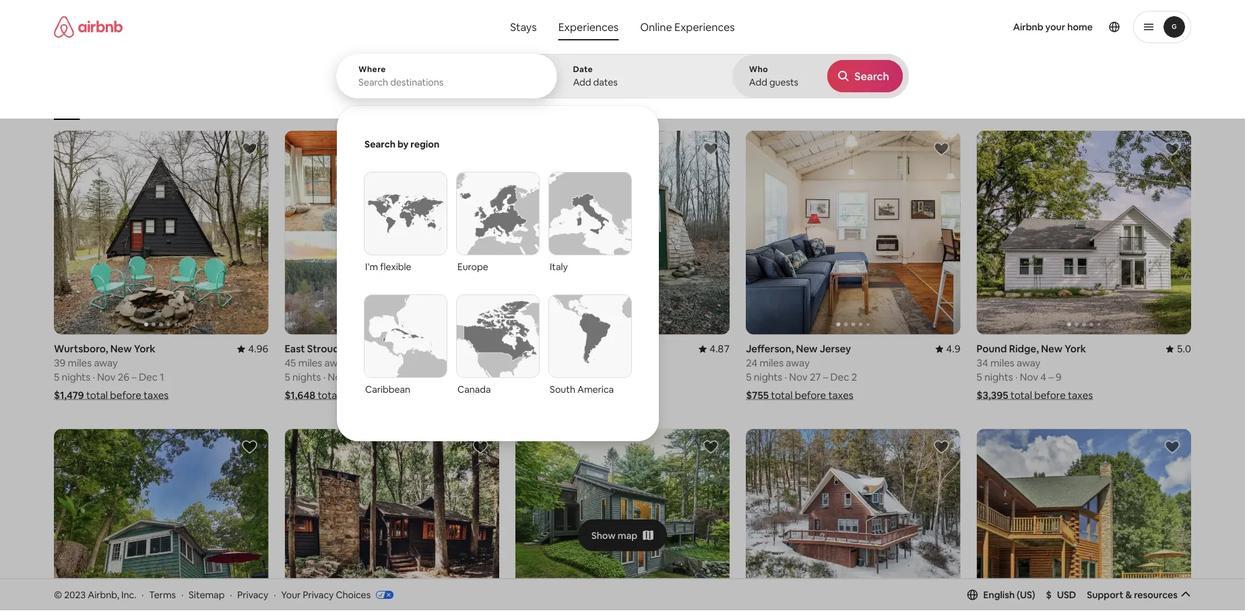 Task type: locate. For each thing, give the bounding box(es) containing it.
miles down pound
[[991, 357, 1015, 370]]

add down who at the right top of the page
[[749, 76, 768, 88]]

experiences
[[559, 20, 619, 34], [675, 20, 735, 34]]

privacy
[[238, 589, 268, 601], [303, 589, 334, 601]]

1 away from the left
[[94, 357, 118, 370]]

group
[[54, 67, 961, 120], [54, 131, 269, 335], [285, 131, 499, 335], [516, 131, 730, 335], [746, 131, 961, 335], [977, 131, 1192, 335], [54, 429, 269, 611], [285, 429, 499, 611], [516, 429, 730, 611], [746, 429, 961, 611], [977, 429, 1192, 611]]

1 – from the left
[[132, 371, 137, 384]]

Where field
[[359, 76, 535, 88]]

dec inside jefferson, new jersey 24 miles away 5 nights · nov 27 – dec 2 $755 total before taxes
[[831, 371, 850, 384]]

· right the inc. at the left
[[142, 589, 144, 601]]

$3,395
[[977, 389, 1009, 402]]

– inside 'bethlehem, connecticut 64 miles away 5 nights · nov 5 – 10 total before taxes'
[[587, 371, 592, 384]]

jersey
[[820, 342, 852, 356]]

nov inside wurtsboro, new york 39 miles away 5 nights · nov 26 – dec 1 $1,479 total before taxes
[[97, 371, 116, 384]]

nights up "$3,395"
[[985, 371, 1014, 384]]

new for 24 miles away
[[797, 342, 818, 356]]

miles inside wurtsboro, new york 39 miles away 5 nights · nov 26 – dec 1 $1,479 total before taxes
[[68, 357, 92, 370]]

5 inside pound ridge, new york 34 miles away 5 nights · nov 4 – 9 $3,395 total before taxes
[[977, 371, 983, 384]]

· left 27
[[785, 371, 787, 384]]

5 down "39"
[[54, 371, 59, 384]]

total inside pound ridge, new york 34 miles away 5 nights · nov 4 – 9 $3,395 total before taxes
[[1011, 389, 1033, 402]]

away for 39 miles away
[[94, 357, 118, 370]]

add to wishlist: wurtsboro, new york image
[[242, 141, 258, 157]]

1 total from the left
[[86, 389, 108, 402]]

miles inside east stroudsburg, pennsylvania 45 miles away 5 nights · nov 26 – dec 1 $1,648 total before taxes
[[298, 357, 322, 370]]

5 down the 34
[[977, 371, 983, 384]]

4 away from the left
[[786, 357, 810, 370]]

nights up '$1,648'
[[293, 371, 321, 384]]

1 horizontal spatial privacy
[[303, 589, 334, 601]]

add inside who add guests
[[749, 76, 768, 88]]

support
[[1088, 589, 1124, 601]]

i'm flexible
[[365, 261, 412, 273]]

before inside pound ridge, new york 34 miles away 5 nights · nov 4 – 9 $3,395 total before taxes
[[1035, 389, 1066, 402]]

24
[[746, 357, 758, 370]]

total for $1,648
[[318, 389, 339, 402]]

inc.
[[121, 589, 136, 601]]

nov down the wurtsboro,
[[97, 371, 116, 384]]

2 nights from the left
[[293, 371, 321, 384]]

5.0 for east stroudsburg, pennsylvania 45 miles away 5 nights · nov 26 – dec 1 $1,648 total before taxes
[[485, 342, 499, 356]]

3 new from the left
[[1042, 342, 1063, 356]]

5 down 45
[[285, 371, 290, 384]]

terms · sitemap · privacy
[[149, 589, 268, 601]]

4 5 from the left
[[579, 371, 585, 384]]

creative
[[330, 100, 362, 110]]

new left jersey
[[797, 342, 818, 356]]

nov inside jefferson, new jersey 24 miles away 5 nights · nov 27 – dec 2 $755 total before taxes
[[790, 371, 808, 384]]

miles right 45
[[298, 357, 322, 370]]

6 5 from the left
[[977, 371, 983, 384]]

1 horizontal spatial experiences
[[675, 20, 735, 34]]

0 horizontal spatial 5.0 out of 5 average rating image
[[474, 342, 499, 356]]

before inside wurtsboro, new york 39 miles away 5 nights · nov 26 – dec 1 $1,479 total before taxes
[[110, 389, 141, 402]]

2 – from the left
[[362, 371, 367, 384]]

1 horizontal spatial 5.0 out of 5 average rating image
[[1167, 342, 1192, 356]]

5
[[54, 371, 59, 384], [285, 371, 290, 384], [516, 371, 521, 384], [579, 371, 585, 384], [746, 371, 752, 384], [977, 371, 983, 384]]

· left 4
[[1016, 371, 1018, 384]]

0 horizontal spatial dec
[[139, 371, 158, 384]]

1 nights from the left
[[62, 371, 90, 384]]

new right ridge,
[[1042, 342, 1063, 356]]

2 miles from the left
[[298, 357, 322, 370]]

2 taxes from the left
[[375, 389, 400, 402]]

3 nights from the left
[[523, 371, 552, 384]]

connecticut
[[572, 342, 632, 356]]

1
[[160, 371, 164, 384], [391, 371, 395, 384]]

3 miles from the left
[[530, 357, 554, 370]]

away down the "jefferson,"
[[786, 357, 810, 370]]

3 – from the left
[[587, 371, 592, 384]]

(us)
[[1017, 589, 1036, 601]]

total inside 'bethlehem, connecticut 64 miles away 5 nights · nov 5 – 10 total before taxes'
[[541, 389, 563, 402]]

3 taxes from the left
[[599, 389, 624, 402]]

1 taxes from the left
[[144, 389, 169, 402]]

9
[[1056, 371, 1062, 384]]

experiences tab panel
[[336, 54, 909, 442]]

4 before from the left
[[795, 389, 827, 402]]

2 before from the left
[[342, 389, 373, 402]]

away inside jefferson, new jersey 24 miles away 5 nights · nov 27 – dec 2 $755 total before taxes
[[786, 357, 810, 370]]

total right '$1,648'
[[318, 389, 339, 402]]

privacy right the your
[[303, 589, 334, 601]]

· inside 'bethlehem, connecticut 64 miles away 5 nights · nov 5 – 10 total before taxes'
[[554, 371, 557, 384]]

· down stroudsburg,
[[323, 371, 326, 384]]

dec
[[139, 371, 158, 384], [370, 371, 389, 384], [831, 371, 850, 384]]

5.0
[[485, 342, 499, 356], [1177, 342, 1192, 356]]

experiences right online
[[675, 20, 735, 34]]

4.87
[[710, 342, 730, 356]]

total inside wurtsboro, new york 39 miles away 5 nights · nov 26 – dec 1 $1,479 total before taxes
[[86, 389, 108, 402]]

5 total from the left
[[1011, 389, 1033, 402]]

· inside pound ridge, new york 34 miles away 5 nights · nov 4 – 9 $3,395 total before taxes
[[1016, 371, 1018, 384]]

5 – from the left
[[1049, 371, 1054, 384]]

stays
[[511, 20, 537, 34]]

0 horizontal spatial privacy
[[238, 589, 268, 601]]

5 taxes from the left
[[1068, 389, 1094, 402]]

creative spaces
[[330, 100, 391, 110]]

2 horizontal spatial dec
[[831, 371, 850, 384]]

5.0 for pound ridge, new york 34 miles away 5 nights · nov 4 – 9 $3,395 total before taxes
[[1177, 342, 1192, 356]]

– inside jefferson, new jersey 24 miles away 5 nights · nov 27 – dec 2 $755 total before taxes
[[823, 371, 829, 384]]

before inside jefferson, new jersey 24 miles away 5 nights · nov 27 – dec 2 $755 total before taxes
[[795, 389, 827, 402]]

before inside east stroudsburg, pennsylvania 45 miles away 5 nights · nov 26 – dec 1 $1,648 total before taxes
[[342, 389, 373, 402]]

4 taxes from the left
[[829, 389, 854, 402]]

1 inside wurtsboro, new york 39 miles away 5 nights · nov 26 – dec 1 $1,479 total before taxes
[[160, 371, 164, 384]]

total left america
[[541, 389, 563, 402]]

nights down 64
[[523, 371, 552, 384]]

–
[[132, 371, 137, 384], [362, 371, 367, 384], [587, 371, 592, 384], [823, 371, 829, 384], [1049, 371, 1054, 384]]

caribbean
[[365, 384, 411, 396]]

total right $1,479
[[86, 389, 108, 402]]

away down the wurtsboro,
[[94, 357, 118, 370]]

away inside east stroudsburg, pennsylvania 45 miles away 5 nights · nov 26 – dec 1 $1,648 total before taxes
[[325, 357, 349, 370]]

5.0 out of 5 average rating image for east stroudsburg, pennsylvania 45 miles away 5 nights · nov 26 – dec 1 $1,648 total before taxes
[[474, 342, 499, 356]]

sitemap
[[189, 589, 225, 601]]

5 miles from the left
[[991, 357, 1015, 370]]

26 for 45 miles away
[[349, 371, 360, 384]]

new inside jefferson, new jersey 24 miles away 5 nights · nov 27 – dec 2 $755 total before taxes
[[797, 342, 818, 356]]

10
[[594, 371, 605, 384]]

2 privacy from the left
[[303, 589, 334, 601]]

26
[[118, 371, 129, 384], [349, 371, 360, 384]]

before for 45 miles away
[[342, 389, 373, 402]]

1 york from the left
[[134, 342, 155, 356]]

privacy left the your
[[238, 589, 268, 601]]

$755
[[746, 389, 769, 402]]

5 inside east stroudsburg, pennsylvania 45 miles away 5 nights · nov 26 – dec 1 $1,648 total before taxes
[[285, 371, 290, 384]]

bethlehem,
[[516, 342, 570, 356]]

– inside east stroudsburg, pennsylvania 45 miles away 5 nights · nov 26 – dec 1 $1,648 total before taxes
[[362, 371, 367, 384]]

east
[[285, 342, 305, 356]]

who add guests
[[749, 64, 799, 88]]

region
[[411, 138, 440, 150]]

wurtsboro,
[[54, 342, 108, 356]]

None search field
[[336, 0, 909, 442]]

nov
[[97, 371, 116, 384], [328, 371, 346, 384], [559, 371, 577, 384], [790, 371, 808, 384], [1020, 371, 1039, 384]]

nov for 24 miles away
[[790, 371, 808, 384]]

in/out
[[605, 100, 628, 110]]

dec for pennsylvania
[[370, 371, 389, 384]]

1 horizontal spatial 5.0
[[1177, 342, 1192, 356]]

new
[[110, 342, 132, 356], [797, 342, 818, 356], [1042, 342, 1063, 356]]

·
[[93, 371, 95, 384], [323, 371, 326, 384], [554, 371, 557, 384], [785, 371, 787, 384], [1016, 371, 1018, 384], [142, 589, 144, 601], [181, 589, 184, 601], [230, 589, 232, 601], [274, 589, 276, 601]]

add down date
[[573, 76, 592, 88]]

add inside date add dates
[[573, 76, 592, 88]]

taxes
[[144, 389, 169, 402], [375, 389, 400, 402], [599, 389, 624, 402], [829, 389, 854, 402], [1068, 389, 1094, 402]]

1 add from the left
[[573, 76, 592, 88]]

total inside jefferson, new jersey 24 miles away 5 nights · nov 27 – dec 2 $755 total before taxes
[[771, 389, 793, 402]]

nov up total before taxes button
[[559, 371, 577, 384]]

4.87 out of 5 average rating image
[[699, 342, 730, 356]]

5.0 out of 5 average rating image
[[474, 342, 499, 356], [1167, 342, 1192, 356]]

2 away from the left
[[325, 357, 349, 370]]

0 horizontal spatial york
[[134, 342, 155, 356]]

0 horizontal spatial experiences
[[559, 20, 619, 34]]

1 horizontal spatial 26
[[349, 371, 360, 384]]

add to wishlist: pine bush, new york image
[[703, 439, 719, 455]]

miles down bethlehem,
[[530, 357, 554, 370]]

online
[[641, 20, 672, 34]]

away up the south
[[556, 357, 580, 370]]

miles down the "jefferson,"
[[760, 357, 784, 370]]

2 5.0 out of 5 average rating image from the left
[[1167, 342, 1192, 356]]

0 horizontal spatial 26
[[118, 371, 129, 384]]

1 before from the left
[[110, 389, 141, 402]]

away down stroudsburg,
[[325, 357, 349, 370]]

pound
[[977, 342, 1007, 356]]

5 5 from the left
[[746, 371, 752, 384]]

york right the wurtsboro,
[[134, 342, 155, 356]]

4 nights from the left
[[754, 371, 783, 384]]

0 horizontal spatial 5.0
[[485, 342, 499, 356]]

miles inside jefferson, new jersey 24 miles away 5 nights · nov 27 – dec 2 $755 total before taxes
[[760, 357, 784, 370]]

america
[[578, 384, 614, 396]]

27
[[810, 371, 821, 384]]

before for 34 miles away
[[1035, 389, 1066, 402]]

4.96 out of 5 average rating image
[[237, 342, 269, 356]]

4 – from the left
[[823, 371, 829, 384]]

3 dec from the left
[[831, 371, 850, 384]]

2 add from the left
[[749, 76, 768, 88]]

miles
[[68, 357, 92, 370], [298, 357, 322, 370], [530, 357, 554, 370], [760, 357, 784, 370], [991, 357, 1015, 370]]

1 nov from the left
[[97, 371, 116, 384]]

5 left 10
[[579, 371, 585, 384]]

taxes inside pound ridge, new york 34 miles away 5 nights · nov 4 – 9 $3,395 total before taxes
[[1068, 389, 1094, 402]]

nov left 27
[[790, 371, 808, 384]]

airbnb your home link
[[1006, 13, 1101, 41]]

1 5 from the left
[[54, 371, 59, 384]]

26 inside east stroudsburg, pennsylvania 45 miles away 5 nights · nov 26 – dec 1 $1,648 total before taxes
[[349, 371, 360, 384]]

· down the wurtsboro,
[[93, 371, 95, 384]]

1 inside east stroudsburg, pennsylvania 45 miles away 5 nights · nov 26 – dec 1 $1,648 total before taxes
[[391, 371, 395, 384]]

1 5.0 from the left
[[485, 342, 499, 356]]

2 1 from the left
[[391, 371, 395, 384]]

0 horizontal spatial add
[[573, 76, 592, 88]]

away inside wurtsboro, new york 39 miles away 5 nights · nov 26 – dec 1 $1,479 total before taxes
[[94, 357, 118, 370]]

add to wishlist: sherman, connecticut image
[[472, 439, 489, 455]]

nights inside east stroudsburg, pennsylvania 45 miles away 5 nights · nov 26 – dec 1 $1,648 total before taxes
[[293, 371, 321, 384]]

miles inside pound ridge, new york 34 miles away 5 nights · nov 4 – 9 $3,395 total before taxes
[[991, 357, 1015, 370]]

1 26 from the left
[[118, 371, 129, 384]]

total for $1,479
[[86, 389, 108, 402]]

1 horizontal spatial add
[[749, 76, 768, 88]]

2 26 from the left
[[349, 371, 360, 384]]

before
[[110, 389, 141, 402], [342, 389, 373, 402], [565, 389, 596, 402], [795, 389, 827, 402], [1035, 389, 1066, 402]]

2 horizontal spatial new
[[1042, 342, 1063, 356]]

support & resources
[[1088, 589, 1178, 601]]

away down ridge,
[[1017, 357, 1041, 370]]

away
[[94, 357, 118, 370], [325, 357, 349, 370], [556, 357, 580, 370], [786, 357, 810, 370], [1017, 357, 1041, 370]]

experiences up date
[[559, 20, 619, 34]]

· up total before taxes button
[[554, 371, 557, 384]]

1 horizontal spatial dec
[[370, 371, 389, 384]]

york right ridge,
[[1065, 342, 1087, 356]]

nights for 45
[[293, 371, 321, 384]]

0 horizontal spatial new
[[110, 342, 132, 356]]

spaces
[[364, 100, 391, 110]]

new right the wurtsboro,
[[110, 342, 132, 356]]

0 horizontal spatial 1
[[160, 371, 164, 384]]

1 miles from the left
[[68, 357, 92, 370]]

nights up $1,479
[[62, 371, 90, 384]]

1 horizontal spatial york
[[1065, 342, 1087, 356]]

5 before from the left
[[1035, 389, 1066, 402]]

2 new from the left
[[797, 342, 818, 356]]

add
[[573, 76, 592, 88], [749, 76, 768, 88]]

26 inside wurtsboro, new york 39 miles away 5 nights · nov 26 – dec 1 $1,479 total before taxes
[[118, 371, 129, 384]]

italy
[[550, 261, 568, 273]]

total inside east stroudsburg, pennsylvania 45 miles away 5 nights · nov 26 – dec 1 $1,648 total before taxes
[[318, 389, 339, 402]]

york inside pound ridge, new york 34 miles away 5 nights · nov 4 – 9 $3,395 total before taxes
[[1065, 342, 1087, 356]]

dec for jersey
[[831, 371, 850, 384]]

5 nov from the left
[[1020, 371, 1039, 384]]

3 5 from the left
[[516, 371, 521, 384]]

2 dec from the left
[[370, 371, 389, 384]]

1 horizontal spatial new
[[797, 342, 818, 356]]

miles for 45
[[298, 357, 322, 370]]

taxes for pound ridge, new york 34 miles away 5 nights · nov 4 – 9 $3,395 total before taxes
[[1068, 389, 1094, 402]]

new inside wurtsboro, new york 39 miles away 5 nights · nov 26 – dec 1 $1,479 total before taxes
[[110, 342, 132, 356]]

before inside 'bethlehem, connecticut 64 miles away 5 nights · nov 5 – 10 total before taxes'
[[565, 389, 596, 402]]

5 down 64
[[516, 371, 521, 384]]

5 down 24
[[746, 371, 752, 384]]

total for $3,395
[[1011, 389, 1033, 402]]

5 away from the left
[[1017, 357, 1041, 370]]

4 nov from the left
[[790, 371, 808, 384]]

york
[[134, 342, 155, 356], [1065, 342, 1087, 356]]

i'm
[[365, 261, 378, 273]]

1 5.0 out of 5 average rating image from the left
[[474, 342, 499, 356]]

dates
[[594, 76, 618, 88]]

nights inside jefferson, new jersey 24 miles away 5 nights · nov 27 – dec 2 $755 total before taxes
[[754, 371, 783, 384]]

3 away from the left
[[556, 357, 580, 370]]

64
[[516, 357, 527, 370]]

nights inside wurtsboro, new york 39 miles away 5 nights · nov 26 – dec 1 $1,479 total before taxes
[[62, 371, 90, 384]]

miles down the wurtsboro,
[[68, 357, 92, 370]]

privacy link
[[238, 589, 268, 601]]

total right $755 in the right bottom of the page
[[771, 389, 793, 402]]

before for 39 miles away
[[110, 389, 141, 402]]

experiences inside button
[[559, 20, 619, 34]]

nov down stroudsburg,
[[328, 371, 346, 384]]

taxes inside jefferson, new jersey 24 miles away 5 nights · nov 27 – dec 2 $755 total before taxes
[[829, 389, 854, 402]]

$1,479
[[54, 389, 84, 402]]

jefferson,
[[746, 342, 794, 356]]

total right "$3,395"
[[1011, 389, 1033, 402]]

nov left 4
[[1020, 371, 1039, 384]]

3 total from the left
[[541, 389, 563, 402]]

2 total from the left
[[318, 389, 339, 402]]

4 miles from the left
[[760, 357, 784, 370]]

2 5.0 from the left
[[1177, 342, 1192, 356]]

search by region
[[365, 138, 440, 150]]

1 1 from the left
[[160, 371, 164, 384]]

nights up $755 in the right bottom of the page
[[754, 371, 783, 384]]

pennsylvania
[[372, 342, 433, 356]]

2 nov from the left
[[328, 371, 346, 384]]

1 horizontal spatial 1
[[391, 371, 395, 384]]

1 experiences from the left
[[559, 20, 619, 34]]

5.0 out of 5 average rating image for pound ridge, new york 34 miles away 5 nights · nov 4 – 9 $3,395 total before taxes
[[1167, 342, 1192, 356]]

taxes inside east stroudsburg, pennsylvania 45 miles away 5 nights · nov 26 – dec 1 $1,648 total before taxes
[[375, 389, 400, 402]]

your privacy choices
[[281, 589, 371, 601]]

add to wishlist: bethlehem, connecticut image
[[703, 141, 719, 157]]

nights for 24
[[754, 371, 783, 384]]

2 5 from the left
[[285, 371, 290, 384]]

mansions
[[413, 100, 449, 110]]

1 new from the left
[[110, 342, 132, 356]]

· inside jefferson, new jersey 24 miles away 5 nights · nov 27 – dec 2 $755 total before taxes
[[785, 371, 787, 384]]

1 dec from the left
[[139, 371, 158, 384]]

europe
[[458, 261, 489, 273]]

· inside east stroudsburg, pennsylvania 45 miles away 5 nights · nov 26 – dec 1 $1,648 total before taxes
[[323, 371, 326, 384]]

3 nov from the left
[[559, 371, 577, 384]]

taxes inside wurtsboro, new york 39 miles away 5 nights · nov 26 – dec 1 $1,479 total before taxes
[[144, 389, 169, 402]]

dec inside east stroudsburg, pennsylvania 45 miles away 5 nights · nov 26 – dec 1 $1,648 total before taxes
[[370, 371, 389, 384]]

dec inside wurtsboro, new york 39 miles away 5 nights · nov 26 – dec 1 $1,479 total before taxes
[[139, 371, 158, 384]]

4 total from the left
[[771, 389, 793, 402]]

5 nights from the left
[[985, 371, 1014, 384]]

nov inside east stroudsburg, pennsylvania 45 miles away 5 nights · nov 26 – dec 1 $1,648 total before taxes
[[328, 371, 346, 384]]

nights
[[62, 371, 90, 384], [293, 371, 321, 384], [523, 371, 552, 384], [754, 371, 783, 384], [985, 371, 1014, 384]]

– inside wurtsboro, new york 39 miles away 5 nights · nov 26 – dec 1 $1,479 total before taxes
[[132, 371, 137, 384]]

1 for york
[[160, 371, 164, 384]]

new inside pound ridge, new york 34 miles away 5 nights · nov 4 – 9 $3,395 total before taxes
[[1042, 342, 1063, 356]]

&
[[1126, 589, 1133, 601]]

2 york from the left
[[1065, 342, 1087, 356]]

3 before from the left
[[565, 389, 596, 402]]

dec for york
[[139, 371, 158, 384]]



Task type: vqa. For each thing, say whether or not it's contained in the screenshot.
the away inside the 'Bethlehem, Connecticut 64 miles away 5 nights · Nov 5 – 10 total before taxes'
yes



Task type: describe. For each thing, give the bounding box(es) containing it.
choices
[[336, 589, 371, 601]]

english
[[984, 589, 1015, 601]]

4.96
[[248, 342, 269, 356]]

jefferson, new jersey 24 miles away 5 nights · nov 27 – dec 2 $755 total before taxes
[[746, 342, 858, 402]]

lakefront
[[472, 100, 509, 110]]

1 privacy from the left
[[238, 589, 268, 601]]

by
[[398, 138, 409, 150]]

terms
[[149, 589, 176, 601]]

show map button
[[578, 519, 668, 552]]

stroudsburg,
[[307, 342, 369, 356]]

your
[[281, 589, 301, 601]]

east stroudsburg, pennsylvania 45 miles away 5 nights · nov 26 – dec 1 $1,648 total before taxes
[[285, 342, 433, 402]]

south america
[[550, 384, 614, 396]]

add to wishlist: byram township, new jersey image
[[242, 439, 258, 455]]

airbnb,
[[88, 589, 119, 601]]

39
[[54, 357, 65, 370]]

miles for 24
[[760, 357, 784, 370]]

– for 39 miles away
[[132, 371, 137, 384]]

away inside pound ridge, new york 34 miles away 5 nights · nov 4 – 9 $3,395 total before taxes
[[1017, 357, 1041, 370]]

privacy inside your privacy choices link
[[303, 589, 334, 601]]

nights inside pound ridge, new york 34 miles away 5 nights · nov 4 – 9 $3,395 total before taxes
[[985, 371, 1014, 384]]

nights inside 'bethlehem, connecticut 64 miles away 5 nights · nov 5 – 10 total before taxes'
[[523, 371, 552, 384]]

airbnb
[[1014, 21, 1044, 33]]

your privacy choices link
[[281, 589, 394, 602]]

5 inside jefferson, new jersey 24 miles away 5 nights · nov 27 – dec 2 $755 total before taxes
[[746, 371, 752, 384]]

wurtsboro, new york 39 miles away 5 nights · nov 26 – dec 1 $1,479 total before taxes
[[54, 342, 169, 402]]

– for 24 miles away
[[823, 371, 829, 384]]

1 for pennsylvania
[[391, 371, 395, 384]]

english (us) button
[[968, 589, 1036, 601]]

total before taxes button
[[516, 389, 624, 402]]

search
[[365, 138, 396, 150]]

add for add dates
[[573, 76, 592, 88]]

5 inside wurtsboro, new york 39 miles away 5 nights · nov 26 – dec 1 $1,479 total before taxes
[[54, 371, 59, 384]]

· inside wurtsboro, new york 39 miles away 5 nights · nov 26 – dec 1 $1,479 total before taxes
[[93, 371, 95, 384]]

nov inside 'bethlehem, connecticut 64 miles away 5 nights · nov 5 – 10 total before taxes'
[[559, 371, 577, 384]]

resources
[[1135, 589, 1178, 601]]

ski-
[[591, 100, 605, 110]]

before for 24 miles away
[[795, 389, 827, 402]]

away inside 'bethlehem, connecticut 64 miles away 5 nights · nov 5 – 10 total before taxes'
[[556, 357, 580, 370]]

add to wishlist: pine bush, new york image
[[1165, 439, 1181, 455]]

usd
[[1058, 589, 1077, 601]]

taxes for wurtsboro, new york 39 miles away 5 nights · nov 26 – dec 1 $1,479 total before taxes
[[144, 389, 169, 402]]

4.9 out of 5 average rating image
[[936, 342, 961, 356]]

support & resources button
[[1088, 589, 1192, 601]]

45
[[285, 357, 296, 370]]

34
[[977, 357, 989, 370]]

online experiences link
[[630, 13, 746, 40]]

· right terms
[[181, 589, 184, 601]]

ridge,
[[1010, 342, 1039, 356]]

guests
[[770, 76, 799, 88]]

none search field containing stays
[[336, 0, 909, 442]]

who
[[749, 64, 769, 74]]

nov inside pound ridge, new york 34 miles away 5 nights · nov 4 – 9 $3,395 total before taxes
[[1020, 371, 1039, 384]]

experiences button
[[548, 13, 630, 40]]

terms link
[[149, 589, 176, 601]]

york inside wurtsboro, new york 39 miles away 5 nights · nov 26 – dec 1 $1,479 total before taxes
[[134, 342, 155, 356]]

airbnb your home
[[1014, 21, 1093, 33]]

2
[[852, 371, 858, 384]]

26 for 39 miles away
[[118, 371, 129, 384]]

add for add guests
[[749, 76, 768, 88]]

– for 45 miles away
[[362, 371, 367, 384]]

add to wishlist: milford, pennsylvania image
[[934, 439, 950, 455]]

away for 24 miles away
[[786, 357, 810, 370]]

new for 39 miles away
[[110, 342, 132, 356]]

add to wishlist: jefferson, new jersey image
[[934, 141, 950, 157]]

home
[[1068, 21, 1093, 33]]

sitemap link
[[189, 589, 225, 601]]

where
[[359, 64, 386, 74]]

ski-in/out
[[591, 100, 628, 110]]

· left privacy link
[[230, 589, 232, 601]]

display total before taxes switch
[[1156, 86, 1180, 102]]

$
[[1047, 589, 1052, 601]]

4.9
[[947, 342, 961, 356]]

taxes for east stroudsburg, pennsylvania 45 miles away 5 nights · nov 26 – dec 1 $1,648 total before taxes
[[375, 389, 400, 402]]

online experiences
[[641, 20, 735, 34]]

show
[[592, 530, 616, 542]]

2 experiences from the left
[[675, 20, 735, 34]]

trending
[[652, 100, 685, 110]]

– inside pound ridge, new york 34 miles away 5 nights · nov 4 – 9 $3,395 total before taxes
[[1049, 371, 1054, 384]]

taxes inside 'bethlehem, connecticut 64 miles away 5 nights · nov 5 – 10 total before taxes'
[[599, 389, 624, 402]]

what can we help you find? tab list
[[500, 13, 630, 40]]

bethlehem, connecticut 64 miles away 5 nights · nov 5 – 10 total before taxes
[[516, 342, 632, 402]]

group containing creative spaces
[[54, 67, 961, 120]]

nov for 45 miles away
[[328, 371, 346, 384]]

©
[[54, 589, 62, 601]]

miles for 39
[[68, 357, 92, 370]]

$1,648
[[285, 389, 316, 402]]

add to wishlist: pound ridge, new york image
[[1165, 141, 1181, 157]]

flexible
[[380, 261, 412, 273]]

2023
[[64, 589, 86, 601]]

omg!
[[539, 100, 561, 110]]

4
[[1041, 371, 1047, 384]]

· left the your
[[274, 589, 276, 601]]

map
[[618, 530, 638, 542]]

nov for 39 miles away
[[97, 371, 116, 384]]

total for $755
[[771, 389, 793, 402]]

stays button
[[500, 13, 548, 40]]

your
[[1046, 21, 1066, 33]]

south
[[550, 384, 576, 396]]

away for 45 miles away
[[325, 357, 349, 370]]

canada
[[458, 384, 491, 396]]

profile element
[[758, 0, 1192, 54]]

pound ridge, new york 34 miles away 5 nights · nov 4 – 9 $3,395 total before taxes
[[977, 342, 1094, 402]]

date
[[573, 64, 593, 74]]

nights for 39
[[62, 371, 90, 384]]

miles inside 'bethlehem, connecticut 64 miles away 5 nights · nov 5 – 10 total before taxes'
[[530, 357, 554, 370]]

date add dates
[[573, 64, 618, 88]]

$ usd
[[1047, 589, 1077, 601]]

english (us)
[[984, 589, 1036, 601]]

show map
[[592, 530, 638, 542]]

taxes for jefferson, new jersey 24 miles away 5 nights · nov 27 – dec 2 $755 total before taxes
[[829, 389, 854, 402]]



